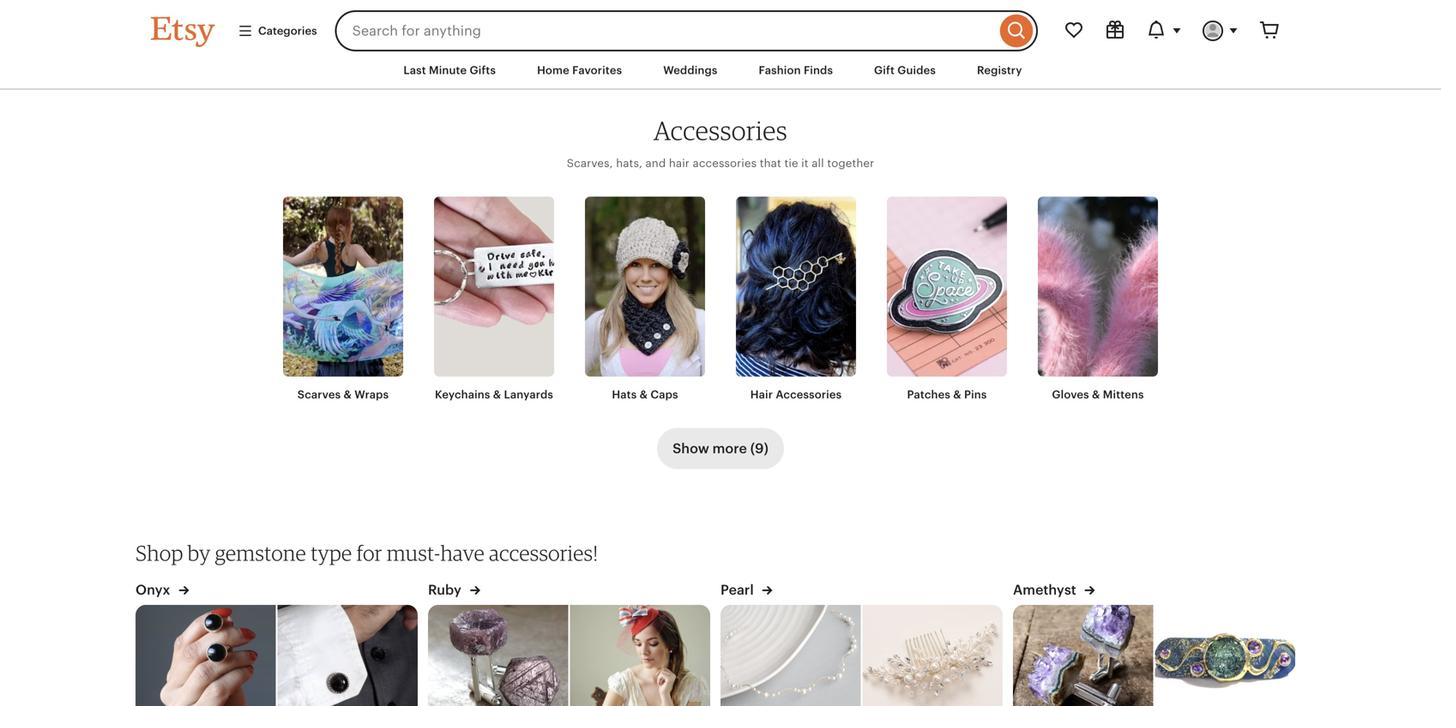 Task type: vqa. For each thing, say whether or not it's contained in the screenshot.
Message Aurora button
no



Task type: describe. For each thing, give the bounding box(es) containing it.
wraps
[[355, 389, 389, 402]]

mittens
[[1103, 389, 1144, 402]]

by
[[188, 541, 211, 566]]

all
[[812, 157, 824, 170]]

fashion finds
[[759, 64, 833, 77]]

hair accessories link
[[736, 197, 856, 403]]

accessories!
[[489, 541, 598, 566]]

onyx
[[136, 583, 174, 599]]

gift
[[874, 64, 895, 77]]

pearl headband, wedding pearl hair wreath, bridal hair vine, pearl headpiece, halo image
[[720, 606, 861, 707]]

guides
[[898, 64, 936, 77]]

gifts
[[470, 64, 496, 77]]

onyx link
[[136, 581, 189, 606]]

categories
[[258, 24, 317, 37]]

hats,
[[616, 157, 643, 170]]

home favorites
[[537, 64, 622, 77]]

weddings
[[663, 64, 718, 77]]

tie
[[785, 157, 798, 170]]

have
[[441, 541, 485, 566]]

type
[[311, 541, 352, 566]]

it
[[802, 157, 809, 170]]

pearl link
[[721, 581, 773, 606]]

last
[[404, 64, 426, 77]]

scarves
[[298, 389, 341, 402]]

patches & pins link
[[887, 197, 1007, 403]]

patches
[[907, 389, 951, 402]]

for
[[357, 541, 382, 566]]

pearl & crystal bridal comb • floral wedding crystal comb • bridal headpiece • gold wedding comb • silver bridal comb • rose gold comb •2293 image
[[863, 606, 1004, 707]]

categories banner
[[120, 0, 1321, 51]]

gemstone
[[215, 541, 306, 566]]

amethyst
[[1013, 583, 1080, 599]]

keychains & lanyards link
[[434, 197, 554, 403]]

none search field inside categories banner
[[335, 10, 1038, 51]]

amethyst link
[[1013, 581, 1095, 606]]

scarves & wraps
[[298, 389, 389, 402]]

caps
[[651, 389, 678, 402]]

show
[[673, 442, 709, 457]]

registry link
[[964, 55, 1035, 86]]

onyx cufflinks stylish black stones of protection in silver metal image
[[135, 606, 276, 707]]

minute
[[429, 64, 467, 77]]

& for gloves
[[1092, 389, 1100, 402]]

patches & pins
[[907, 389, 987, 402]]

0 vertical spatial accessories
[[654, 115, 788, 146]]

lanyards
[[504, 389, 553, 402]]

home favorites link
[[524, 55, 635, 86]]

keychains
[[435, 389, 490, 402]]

must-
[[387, 541, 441, 566]]

shop
[[136, 541, 183, 566]]

together
[[827, 157, 875, 170]]

last minute gifts link
[[391, 55, 509, 86]]

ruby
[[428, 583, 465, 599]]

gloves & mittens
[[1052, 389, 1144, 402]]

that
[[760, 157, 782, 170]]



Task type: locate. For each thing, give the bounding box(es) containing it.
4 & from the left
[[953, 389, 962, 402]]

hats
[[612, 389, 637, 402]]

(9)
[[751, 442, 769, 457]]

None search field
[[335, 10, 1038, 51]]

home
[[537, 64, 570, 77]]

raw ruby crystal cufflinks, rough ruby corundum, ruby hexagon stone cufflinks, record keepers. july birthday gift men, 40th anniversary gift image
[[427, 606, 568, 707]]

french barrette in seablue, cute hair clips, large hair barrette, jeweled hair accessory in turquoise and amethyst image
[[1155, 606, 1296, 707]]

hats & caps link
[[585, 197, 705, 403]]

gloves & mittens link
[[1038, 197, 1158, 403]]

hair accessories
[[751, 389, 842, 402]]

scarves,
[[567, 157, 613, 170]]

1 vertical spatial accessories
[[776, 389, 842, 402]]

amethyst crystal cufflinks. amethyst geode slices, raw stone cufflinks, purple wedding cufflinks. february birthday gift for him, husband image
[[1012, 606, 1154, 707]]

show more (9)
[[673, 442, 769, 457]]

scarves & wraps link
[[283, 197, 403, 403]]

ruby link
[[428, 581, 480, 606]]

menu bar
[[120, 51, 1321, 90]]

fashion
[[759, 64, 801, 77]]

show more (9) button
[[657, 429, 784, 470]]

Search for anything text field
[[335, 10, 996, 51]]

& left wraps
[[344, 389, 352, 402]]

& for patches
[[953, 389, 962, 402]]

menu bar containing last minute gifts
[[120, 51, 1321, 90]]

gift guides
[[874, 64, 936, 77]]

keychains & lanyards
[[435, 389, 553, 402]]

gloves
[[1052, 389, 1089, 402]]

& for scarves
[[344, 389, 352, 402]]

last minute gifts
[[404, 64, 496, 77]]

& left lanyards
[[493, 389, 501, 402]]

accessories
[[693, 157, 757, 170]]

gift guides link
[[861, 55, 949, 86]]

& left pins
[[953, 389, 962, 402]]

hats & caps
[[612, 389, 678, 402]]

accessories
[[654, 115, 788, 146], [776, 389, 842, 402]]

& right gloves
[[1092, 389, 1100, 402]]

& right hats at the bottom left of the page
[[640, 389, 648, 402]]

accessories right hair
[[776, 389, 842, 402]]

pins
[[964, 389, 987, 402]]

christmas gift, onyx cufflinks in sterling silver with natural black onyx gemstone  – great cuff links wedding, prom or graduation image
[[278, 606, 419, 707]]

registry
[[977, 64, 1022, 77]]

finds
[[804, 64, 833, 77]]

and
[[646, 157, 666, 170]]

hair
[[751, 389, 773, 402]]

pearl
[[721, 583, 757, 599]]

weddings link
[[651, 55, 731, 86]]

fashion finds link
[[746, 55, 846, 86]]

1 & from the left
[[344, 389, 352, 402]]

hair
[[669, 157, 690, 170]]

& for keychains
[[493, 389, 501, 402]]

red white & blue fascinator hat, derby hat, kentucky derby hat, steeplechase race hat, red hat by ruby and cordelia's millinery image
[[570, 606, 711, 707]]

scarves, hats, and hair accessories that tie it all together
[[567, 157, 875, 170]]

&
[[344, 389, 352, 402], [493, 389, 501, 402], [640, 389, 648, 402], [953, 389, 962, 402], [1092, 389, 1100, 402]]

categories button
[[225, 15, 330, 46]]

5 & from the left
[[1092, 389, 1100, 402]]

accessories up scarves, hats, and hair accessories that tie it all together
[[654, 115, 788, 146]]

shop by gemstone type for must-have accessories!
[[136, 541, 598, 566]]

3 & from the left
[[640, 389, 648, 402]]

more
[[713, 442, 747, 457]]

favorites
[[572, 64, 622, 77]]

2 & from the left
[[493, 389, 501, 402]]

& for hats
[[640, 389, 648, 402]]



